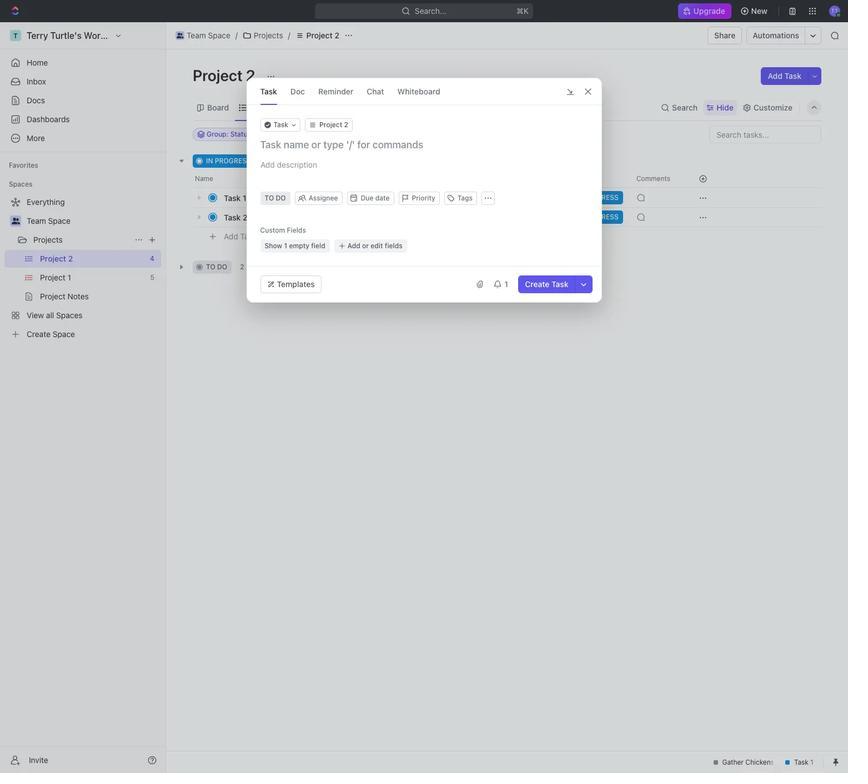 Task type: locate. For each thing, give the bounding box(es) containing it.
empty
[[289, 242, 309, 250]]

add task up assignee dropdown button
[[298, 157, 328, 165]]

0 vertical spatial to
[[265, 194, 274, 202]]

1 / from the left
[[235, 31, 238, 40]]

fields
[[287, 226, 306, 234]]

0 horizontal spatial team space link
[[27, 212, 159, 230]]

share button
[[708, 27, 742, 44]]

invite
[[29, 755, 48, 764]]

tree inside sidebar navigation
[[4, 193, 161, 343]]

add task
[[768, 71, 801, 81], [298, 157, 328, 165], [224, 231, 257, 241]]

add task button down task 2 on the top left of page
[[219, 230, 261, 243]]

1 button
[[249, 192, 264, 203], [489, 275, 514, 293]]

team space link
[[173, 29, 233, 42], [27, 212, 159, 230]]

1 right show
[[284, 242, 287, 250]]

add task for the leftmost add task button
[[224, 231, 257, 241]]

assignee button
[[296, 194, 342, 203]]

list link
[[247, 100, 263, 115]]

2 horizontal spatial add task
[[768, 71, 801, 81]]

to do button
[[260, 192, 290, 205]]

0 vertical spatial do
[[276, 194, 286, 202]]

1 vertical spatial 1 button
[[489, 275, 514, 293]]

task 2
[[224, 212, 247, 222]]

dashboards link
[[4, 111, 161, 128]]

tags button
[[444, 192, 477, 205]]

1 horizontal spatial space
[[208, 31, 230, 40]]

projects
[[254, 31, 283, 40], [33, 235, 63, 244]]

0 vertical spatial user group image
[[176, 33, 183, 38]]

due
[[361, 194, 373, 202]]

0 horizontal spatial add task
[[224, 231, 257, 241]]

reminder button
[[318, 78, 353, 104]]

1 horizontal spatial projects link
[[240, 29, 286, 42]]

task up assignee
[[313, 157, 328, 165]]

0 horizontal spatial projects link
[[33, 231, 130, 249]]

add left or
[[347, 242, 360, 250]]

priority
[[412, 194, 435, 202]]

1 button left create
[[489, 275, 514, 293]]

1 horizontal spatial to
[[265, 194, 274, 202]]

do up task 2 link
[[276, 194, 286, 202]]

whiteboard
[[397, 86, 440, 96]]

projects link
[[240, 29, 286, 42], [33, 231, 130, 249]]

add up assignee dropdown button
[[298, 157, 311, 165]]

0 vertical spatial add task button
[[761, 67, 808, 85]]

add task button
[[761, 67, 808, 85], [285, 154, 332, 168], [219, 230, 261, 243]]

1 horizontal spatial 1 button
[[489, 275, 514, 293]]

customize button
[[739, 100, 796, 115]]

1 vertical spatial project
[[193, 66, 243, 84]]

inbox link
[[4, 73, 161, 91]]

do
[[276, 194, 286, 202], [217, 263, 227, 271]]

list
[[249, 102, 263, 112]]

task down calendar link
[[274, 121, 288, 129]]

1 vertical spatial project 2
[[193, 66, 259, 84]]

0 vertical spatial projects
[[254, 31, 283, 40]]

1 inside dropdown button
[[504, 279, 508, 289]]

1 horizontal spatial add task
[[298, 157, 328, 165]]

to do
[[265, 194, 286, 202], [206, 263, 227, 271]]

team space
[[187, 31, 230, 40], [27, 216, 70, 225]]

task down task 1
[[224, 212, 241, 222]]

2
[[335, 31, 339, 40], [246, 66, 255, 84], [264, 157, 268, 165], [243, 212, 247, 222], [240, 263, 244, 271]]

due date
[[361, 194, 390, 202]]

upgrade link
[[678, 3, 731, 19]]

Task name or type '/' for commands text field
[[260, 138, 590, 152]]

1 vertical spatial projects link
[[33, 231, 130, 249]]

or
[[362, 242, 369, 250]]

tree containing team space
[[4, 193, 161, 343]]

0 vertical spatial project 2
[[306, 31, 339, 40]]

do down task 2 on the top left of page
[[217, 263, 227, 271]]

docs
[[27, 96, 45, 105]]

to do down task 2 on the top left of page
[[206, 263, 227, 271]]

1 up task 2 on the top left of page
[[243, 193, 246, 202]]

to do up custom
[[265, 194, 286, 202]]

team
[[187, 31, 206, 40], [27, 216, 46, 225]]

1 horizontal spatial add task button
[[285, 154, 332, 168]]

create
[[525, 279, 549, 289]]

add task up "customize"
[[768, 71, 801, 81]]

2 / from the left
[[288, 31, 290, 40]]

1 horizontal spatial user group image
[[176, 33, 183, 38]]

to do inside dropdown button
[[265, 194, 286, 202]]

1 button
[[489, 275, 514, 293]]

user group image inside sidebar navigation
[[11, 218, 20, 224]]

chat
[[367, 86, 384, 96]]

0 horizontal spatial team space
[[27, 216, 70, 225]]

1 vertical spatial space
[[48, 216, 70, 225]]

⌘k
[[517, 6, 529, 16]]

0 horizontal spatial project
[[193, 66, 243, 84]]

hide
[[717, 102, 734, 112]]

1
[[243, 193, 246, 202], [259, 193, 262, 202], [284, 242, 287, 250], [504, 279, 508, 289]]

1 vertical spatial user group image
[[11, 218, 20, 224]]

0 vertical spatial team
[[187, 31, 206, 40]]

1 horizontal spatial do
[[276, 194, 286, 202]]

automations
[[753, 31, 799, 40]]

space
[[208, 31, 230, 40], [48, 216, 70, 225]]

add
[[768, 71, 782, 81], [298, 157, 311, 165], [224, 231, 238, 241], [347, 242, 360, 250]]

to
[[265, 194, 274, 202], [206, 263, 215, 271]]

task up "customize"
[[784, 71, 801, 81]]

2 vertical spatial add task button
[[219, 230, 261, 243]]

spaces
[[9, 180, 32, 188]]

calendar
[[283, 102, 316, 112]]

0 horizontal spatial team
[[27, 216, 46, 225]]

task button
[[260, 118, 300, 132]]

dialog
[[246, 78, 602, 303]]

1 horizontal spatial team
[[187, 31, 206, 40]]

task right create
[[552, 279, 568, 289]]

1 horizontal spatial project
[[306, 31, 333, 40]]

0 horizontal spatial to
[[206, 263, 215, 271]]

/
[[235, 31, 238, 40], [288, 31, 290, 40]]

Search tasks... text field
[[710, 126, 821, 143]]

custom
[[260, 226, 285, 234]]

0 horizontal spatial /
[[235, 31, 238, 40]]

add task button up assignee dropdown button
[[285, 154, 332, 168]]

0 vertical spatial add task
[[768, 71, 801, 81]]

0 vertical spatial 1 button
[[249, 192, 264, 203]]

0 vertical spatial to do
[[265, 194, 286, 202]]

1 button right task 1
[[249, 192, 264, 203]]

home link
[[4, 54, 161, 72]]

1 vertical spatial to
[[206, 263, 215, 271]]

0 horizontal spatial projects
[[33, 235, 63, 244]]

0 horizontal spatial user group image
[[11, 218, 20, 224]]

table
[[337, 102, 357, 112]]

1 vertical spatial team space
[[27, 216, 70, 225]]

1 vertical spatial do
[[217, 263, 227, 271]]

1 vertical spatial team
[[27, 216, 46, 225]]

dialog containing task
[[246, 78, 602, 303]]

1 left create
[[504, 279, 508, 289]]

gantt link
[[375, 100, 398, 115]]

task up task 2 on the top left of page
[[224, 193, 241, 202]]

add task down task 2 on the top left of page
[[224, 231, 257, 241]]

tree
[[4, 193, 161, 343]]

user group image
[[176, 33, 183, 38], [11, 218, 20, 224]]

chat button
[[367, 78, 384, 104]]

doc
[[290, 86, 305, 96]]

1 horizontal spatial team space
[[187, 31, 230, 40]]

0 horizontal spatial add task button
[[219, 230, 261, 243]]

1 horizontal spatial to do
[[265, 194, 286, 202]]

0 vertical spatial projects link
[[240, 29, 286, 42]]

1 vertical spatial to do
[[206, 263, 227, 271]]

2 vertical spatial add task
[[224, 231, 257, 241]]

1 vertical spatial add task button
[[285, 154, 332, 168]]

add task button up "customize"
[[761, 67, 808, 85]]

1 horizontal spatial /
[[288, 31, 290, 40]]

2 horizontal spatial add task button
[[761, 67, 808, 85]]

0 horizontal spatial 1 button
[[249, 192, 264, 203]]

task
[[784, 71, 801, 81], [260, 86, 277, 96], [274, 121, 288, 129], [313, 157, 328, 165], [224, 193, 241, 202], [224, 212, 241, 222], [240, 231, 257, 241], [552, 279, 568, 289]]

project
[[306, 31, 333, 40], [193, 66, 243, 84]]

new
[[751, 6, 768, 16]]

project 2
[[306, 31, 339, 40], [193, 66, 259, 84]]

0 horizontal spatial do
[[217, 263, 227, 271]]

0 vertical spatial team space link
[[173, 29, 233, 42]]

1 vertical spatial projects
[[33, 235, 63, 244]]

0 horizontal spatial space
[[48, 216, 70, 225]]

favorites
[[9, 161, 38, 169]]



Task type: describe. For each thing, give the bounding box(es) containing it.
team inside sidebar navigation
[[27, 216, 46, 225]]

0 vertical spatial space
[[208, 31, 230, 40]]

search...
[[415, 6, 446, 16]]

templates
[[277, 279, 315, 289]]

create task button
[[518, 275, 575, 293]]

edit
[[371, 242, 383, 250]]

add down task 2 on the top left of page
[[224, 231, 238, 241]]

1 vertical spatial team space link
[[27, 212, 159, 230]]

0 vertical spatial team space
[[187, 31, 230, 40]]

reminder
[[318, 86, 353, 96]]

task up list
[[260, 86, 277, 96]]

project 2 link
[[292, 29, 342, 42]]

in
[[206, 157, 213, 165]]

custom fields
[[260, 226, 306, 234]]

assignee
[[309, 194, 338, 202]]

automations button
[[747, 27, 805, 44]]

gantt
[[377, 102, 398, 112]]

tags button
[[444, 192, 477, 205]]

progress
[[215, 157, 251, 165]]

search button
[[658, 100, 701, 115]]

task 1
[[224, 193, 246, 202]]

whiteboard button
[[397, 78, 440, 104]]

add up "customize"
[[768, 71, 782, 81]]

1 horizontal spatial team space link
[[173, 29, 233, 42]]

fields
[[385, 242, 403, 250]]

favorites button
[[4, 159, 43, 172]]

to inside to do dropdown button
[[265, 194, 274, 202]]

doc button
[[290, 78, 305, 104]]

2 inside task 2 link
[[243, 212, 247, 222]]

task 2 link
[[221, 209, 385, 225]]

date
[[375, 194, 390, 202]]

task button
[[260, 78, 277, 104]]

projects inside sidebar navigation
[[33, 235, 63, 244]]

1 horizontal spatial projects
[[254, 31, 283, 40]]

1 right task 1
[[259, 193, 262, 202]]

add or edit fields
[[347, 242, 403, 250]]

create task
[[525, 279, 568, 289]]

1 vertical spatial add task
[[298, 157, 328, 165]]

share
[[714, 31, 736, 40]]

show 1 empty field
[[265, 242, 325, 250]]

hide button
[[703, 100, 737, 115]]

inbox
[[27, 77, 46, 86]]

field
[[311, 242, 325, 250]]

docs link
[[4, 92, 161, 109]]

add task for the topmost add task button
[[768, 71, 801, 81]]

team space inside "tree"
[[27, 216, 70, 225]]

table link
[[335, 100, 357, 115]]

task down task 2 on the top left of page
[[240, 231, 257, 241]]

search
[[672, 102, 698, 112]]

task inside 'button'
[[552, 279, 568, 289]]

0 horizontal spatial to do
[[206, 263, 227, 271]]

customize
[[754, 102, 792, 112]]

add inside button
[[347, 242, 360, 250]]

calendar link
[[281, 100, 316, 115]]

home
[[27, 58, 48, 67]]

task inside dropdown button
[[274, 121, 288, 129]]

upgrade
[[694, 6, 726, 16]]

add or edit fields button
[[334, 239, 407, 253]]

1 horizontal spatial project 2
[[306, 31, 339, 40]]

in progress
[[206, 157, 251, 165]]

templates button
[[260, 275, 321, 293]]

board
[[207, 102, 229, 112]]

priority button
[[398, 192, 440, 205]]

board link
[[205, 100, 229, 115]]

space inside sidebar navigation
[[48, 216, 70, 225]]

2 inside project 2 link
[[335, 31, 339, 40]]

priority button
[[398, 192, 440, 205]]

sidebar navigation
[[0, 22, 166, 773]]

do inside dropdown button
[[276, 194, 286, 202]]

show
[[265, 242, 282, 250]]

dashboards
[[27, 114, 70, 124]]

new button
[[736, 2, 774, 20]]

tags
[[457, 194, 473, 202]]

0 horizontal spatial project 2
[[193, 66, 259, 84]]

due date button
[[347, 192, 394, 205]]

0 vertical spatial project
[[306, 31, 333, 40]]



Task type: vqa. For each thing, say whether or not it's contained in the screenshot.
alert
no



